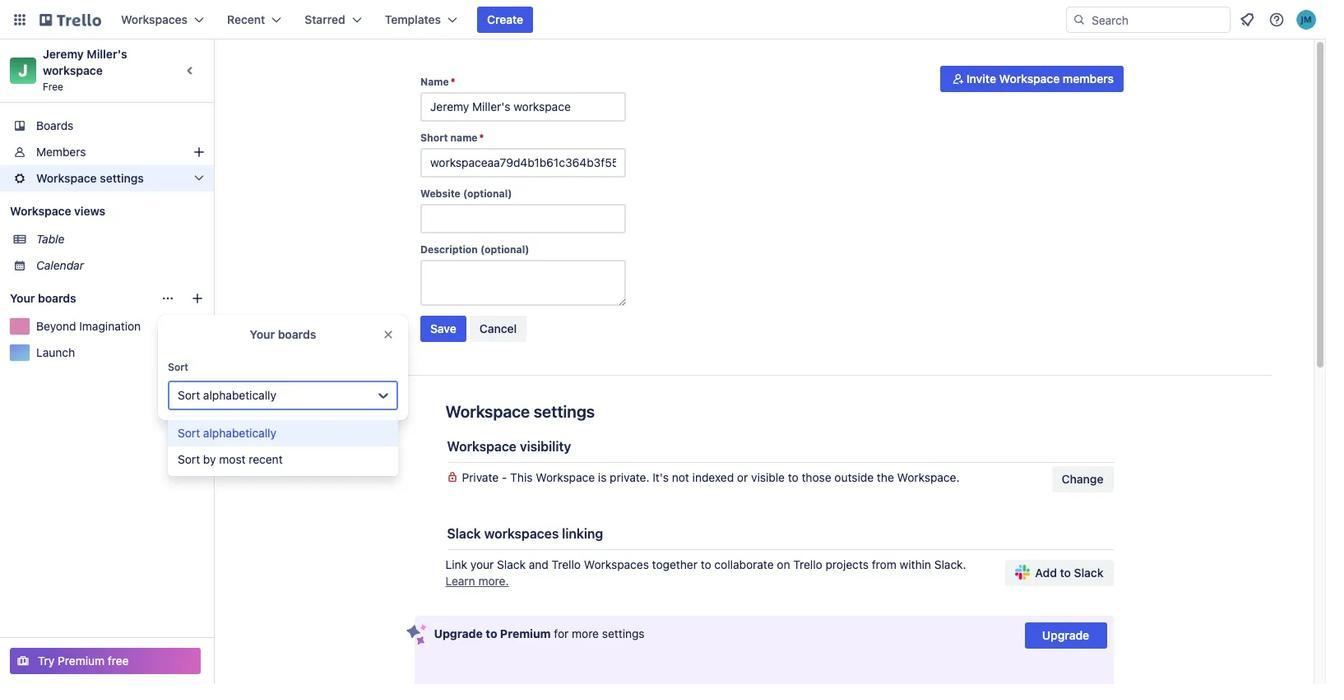Task type: describe. For each thing, give the bounding box(es) containing it.
imagination
[[79, 319, 141, 333]]

upgrade to premium for more settings
[[434, 627, 645, 641]]

description (optional)
[[421, 244, 529, 256]]

linking
[[562, 527, 603, 541]]

private - this workspace is private. it's not indexed or visible to those outside the workspace.
[[462, 471, 960, 485]]

sm image
[[950, 71, 967, 87]]

0 vertical spatial *
[[451, 76, 455, 88]]

workspace.
[[897, 471, 960, 485]]

free
[[108, 654, 129, 668]]

launch
[[36, 346, 75, 360]]

add to slack link
[[1006, 560, 1114, 587]]

1 vertical spatial your
[[250, 328, 275, 342]]

description
[[421, 244, 478, 256]]

upgrade button
[[1025, 623, 1107, 649]]

the
[[877, 471, 894, 485]]

visible
[[751, 471, 785, 485]]

back to home image
[[39, 7, 101, 33]]

those
[[802, 471, 832, 485]]

open information menu image
[[1269, 12, 1285, 28]]

0 horizontal spatial slack
[[447, 527, 481, 541]]

workspace down visibility
[[536, 471, 595, 485]]

miller's
[[87, 47, 127, 61]]

add to slack
[[1036, 566, 1104, 580]]

sort by most recent
[[178, 453, 283, 467]]

invite
[[967, 72, 997, 86]]

launch link
[[36, 345, 204, 361]]

table link
[[36, 231, 204, 248]]

visibility
[[520, 439, 571, 454]]

save button
[[421, 316, 466, 342]]

short
[[421, 132, 448, 144]]

indexed
[[693, 471, 734, 485]]

add board image
[[191, 292, 204, 305]]

premium inside button
[[58, 654, 105, 668]]

beyond
[[36, 319, 76, 333]]

try premium free button
[[10, 648, 201, 675]]

for
[[554, 627, 569, 641]]

primary element
[[0, 0, 1327, 39]]

try
[[38, 654, 55, 668]]

2 vertical spatial settings
[[602, 627, 645, 641]]

workspace settings button
[[0, 165, 214, 192]]

members
[[1063, 72, 1114, 86]]

members
[[36, 145, 86, 159]]

private
[[462, 471, 499, 485]]

create button
[[477, 7, 533, 33]]

invite workspace members button
[[940, 66, 1124, 92]]

templates button
[[375, 7, 467, 33]]

private.
[[610, 471, 650, 485]]

1 horizontal spatial settings
[[534, 402, 595, 421]]

name *
[[421, 76, 455, 88]]

1 alphabetically from the top
[[203, 388, 276, 402]]

it's
[[653, 471, 669, 485]]

starred
[[305, 12, 345, 26]]

settings inside popup button
[[100, 171, 144, 185]]

link
[[446, 558, 467, 572]]

change
[[1062, 472, 1104, 486]]

cancel button
[[470, 316, 527, 342]]

try premium free
[[38, 654, 129, 668]]

calendar link
[[36, 258, 204, 274]]

link your slack and trello workspaces together to collaborate on trello projects from within slack. learn more.
[[446, 558, 967, 588]]

more
[[572, 627, 599, 641]]

on
[[777, 558, 790, 572]]

short name *
[[421, 132, 484, 144]]

table
[[36, 232, 65, 246]]

(optional) for website (optional)
[[463, 188, 512, 200]]

workspaces
[[484, 527, 559, 541]]

0 notifications image
[[1238, 10, 1257, 30]]

outside
[[835, 471, 874, 485]]

beyond imagination
[[36, 319, 141, 333]]

learn more. link
[[446, 574, 509, 588]]

or
[[737, 471, 748, 485]]

is
[[598, 471, 607, 485]]

cancel
[[480, 322, 517, 336]]

2 sort alphabetically from the top
[[178, 426, 276, 440]]

1 horizontal spatial premium
[[500, 627, 551, 641]]

Search field
[[1086, 7, 1230, 32]]

organizationdetailform element
[[421, 76, 626, 349]]

calendar
[[36, 258, 84, 272]]

0 vertical spatial your boards
[[10, 291, 76, 305]]

save
[[430, 322, 457, 336]]

jeremy miller (jeremymiller198) image
[[1297, 10, 1317, 30]]

jeremy miller's workspace link
[[43, 47, 130, 77]]



Task type: vqa. For each thing, say whether or not it's contained in the screenshot.
Workspaces within Dropdown Button
yes



Task type: locate. For each thing, give the bounding box(es) containing it.
None text field
[[421, 148, 626, 178], [421, 204, 626, 234], [421, 148, 626, 178], [421, 204, 626, 234]]

1 vertical spatial your boards
[[250, 328, 316, 342]]

your boards with 2 items element
[[10, 289, 153, 309]]

workspace
[[43, 63, 103, 77]]

within
[[900, 558, 931, 572]]

website (optional)
[[421, 188, 512, 200]]

starred button
[[295, 7, 372, 33]]

1 horizontal spatial workspaces
[[584, 558, 649, 572]]

workspaces up miller's
[[121, 12, 188, 26]]

0 horizontal spatial workspaces
[[121, 12, 188, 26]]

together
[[652, 558, 698, 572]]

1 horizontal spatial your boards
[[250, 328, 316, 342]]

0 vertical spatial settings
[[100, 171, 144, 185]]

1 trello from the left
[[552, 558, 581, 572]]

1 vertical spatial workspaces
[[584, 558, 649, 572]]

search image
[[1073, 13, 1086, 26]]

slack workspaces linking
[[447, 527, 603, 541]]

(optional) for description (optional)
[[481, 244, 529, 256]]

1 horizontal spatial *
[[479, 132, 484, 144]]

settings right more on the bottom of the page
[[602, 627, 645, 641]]

jeremy
[[43, 47, 84, 61]]

0 horizontal spatial your
[[10, 291, 35, 305]]

boards
[[36, 118, 74, 132]]

1 vertical spatial settings
[[534, 402, 595, 421]]

beyond imagination link
[[36, 318, 184, 335]]

your boards
[[10, 291, 76, 305], [250, 328, 316, 342]]

0 horizontal spatial settings
[[100, 171, 144, 185]]

workspaces
[[121, 12, 188, 26], [584, 558, 649, 572]]

* right the name
[[451, 76, 455, 88]]

slack
[[447, 527, 481, 541], [497, 558, 526, 572], [1074, 566, 1104, 580]]

upgrade for upgrade
[[1042, 629, 1090, 643]]

and
[[529, 558, 549, 572]]

1 vertical spatial *
[[479, 132, 484, 144]]

0 vertical spatial sort alphabetically
[[178, 388, 276, 402]]

j
[[18, 61, 28, 80]]

to
[[788, 471, 799, 485], [701, 558, 712, 572], [1060, 566, 1071, 580], [486, 627, 497, 641]]

views
[[74, 204, 105, 218]]

templates
[[385, 12, 441, 26]]

to right the together
[[701, 558, 712, 572]]

website
[[421, 188, 461, 200]]

learn
[[446, 574, 475, 588]]

(optional)
[[463, 188, 512, 200], [481, 244, 529, 256]]

slack inside 'link your slack and trello workspaces together to collaborate on trello projects from within slack. learn more.'
[[497, 558, 526, 572]]

boards
[[38, 291, 76, 305], [278, 328, 316, 342]]

workspace down members
[[36, 171, 97, 185]]

1 horizontal spatial slack
[[497, 558, 526, 572]]

workspace up table at the top of page
[[10, 204, 71, 218]]

recent
[[249, 453, 283, 467]]

trello right 'and'
[[552, 558, 581, 572]]

upgrade
[[434, 627, 483, 641], [1042, 629, 1090, 643]]

(optional) right website
[[463, 188, 512, 200]]

slack up more. at the left bottom of page
[[497, 558, 526, 572]]

settings
[[100, 171, 144, 185], [534, 402, 595, 421], [602, 627, 645, 641]]

(optional) right description
[[481, 244, 529, 256]]

slack for link
[[497, 558, 526, 572]]

None text field
[[421, 92, 626, 122], [421, 260, 626, 306], [421, 92, 626, 122], [421, 260, 626, 306]]

workspace inside workspace settings popup button
[[36, 171, 97, 185]]

your
[[471, 558, 494, 572]]

by
[[203, 453, 216, 467]]

0 vertical spatial boards
[[38, 291, 76, 305]]

workspace right 'invite'
[[1000, 72, 1060, 86]]

workspaces button
[[111, 7, 214, 33]]

1 vertical spatial premium
[[58, 654, 105, 668]]

members link
[[0, 139, 214, 165]]

free
[[43, 81, 63, 93]]

slack.
[[935, 558, 967, 572]]

* right name
[[479, 132, 484, 144]]

name
[[421, 76, 449, 88]]

your boards menu image
[[161, 292, 174, 305]]

1 vertical spatial workspace settings
[[446, 402, 595, 421]]

to right add
[[1060, 566, 1071, 580]]

settings up visibility
[[534, 402, 595, 421]]

workspaces inside 'link your slack and trello workspaces together to collaborate on trello projects from within slack. learn more.'
[[584, 558, 649, 572]]

not
[[672, 471, 689, 485]]

2 trello from the left
[[794, 558, 823, 572]]

name
[[451, 132, 478, 144]]

1 horizontal spatial trello
[[794, 558, 823, 572]]

switch to… image
[[12, 12, 28, 28]]

workspace settings inside popup button
[[36, 171, 144, 185]]

boards link
[[0, 113, 214, 139]]

0 horizontal spatial upgrade
[[434, 627, 483, 641]]

slack up link
[[447, 527, 481, 541]]

trello right on
[[794, 558, 823, 572]]

recent
[[227, 12, 265, 26]]

workspace settings up workspace visibility
[[446, 402, 595, 421]]

1 vertical spatial alphabetically
[[203, 426, 276, 440]]

to inside 'link your slack and trello workspaces together to collaborate on trello projects from within slack. learn more.'
[[701, 558, 712, 572]]

2 horizontal spatial slack
[[1074, 566, 1104, 580]]

workspace settings down members link
[[36, 171, 144, 185]]

premium right 'try'
[[58, 654, 105, 668]]

to down more. at the left bottom of page
[[486, 627, 497, 641]]

upgrade inside button
[[1042, 629, 1090, 643]]

0 vertical spatial (optional)
[[463, 188, 512, 200]]

upgrade for upgrade to premium for more settings
[[434, 627, 483, 641]]

more.
[[479, 574, 509, 588]]

workspaces down linking
[[584, 558, 649, 572]]

add
[[1036, 566, 1057, 580]]

workspaces inside popup button
[[121, 12, 188, 26]]

-
[[502, 471, 507, 485]]

jeremy miller's workspace free
[[43, 47, 130, 93]]

workspace settings
[[36, 171, 144, 185], [446, 402, 595, 421]]

0 vertical spatial premium
[[500, 627, 551, 641]]

0 horizontal spatial workspace settings
[[36, 171, 144, 185]]

upgrade right sparkle image
[[434, 627, 483, 641]]

close popover image
[[382, 328, 395, 342]]

1 vertical spatial (optional)
[[481, 244, 529, 256]]

0 horizontal spatial trello
[[552, 558, 581, 572]]

sparkle image
[[406, 625, 427, 646]]

1 sort alphabetically from the top
[[178, 388, 276, 402]]

create
[[487, 12, 524, 26]]

sort alphabetically
[[178, 388, 276, 402], [178, 426, 276, 440]]

0 vertical spatial your
[[10, 291, 35, 305]]

workspace views
[[10, 204, 105, 218]]

workspace visibility
[[447, 439, 571, 454]]

workspace
[[1000, 72, 1060, 86], [36, 171, 97, 185], [10, 204, 71, 218], [446, 402, 530, 421], [447, 439, 517, 454], [536, 471, 595, 485]]

slack right add
[[1074, 566, 1104, 580]]

most
[[219, 453, 246, 467]]

1 horizontal spatial boards
[[278, 328, 316, 342]]

workspace up 'private'
[[447, 439, 517, 454]]

0 vertical spatial alphabetically
[[203, 388, 276, 402]]

0 horizontal spatial premium
[[58, 654, 105, 668]]

2 alphabetically from the top
[[203, 426, 276, 440]]

1 horizontal spatial workspace settings
[[446, 402, 595, 421]]

upgrade down add to slack link
[[1042, 629, 1090, 643]]

workspace navigation collapse icon image
[[179, 59, 202, 82]]

0 vertical spatial workspace settings
[[36, 171, 144, 185]]

your
[[10, 291, 35, 305], [250, 328, 275, 342]]

2 horizontal spatial settings
[[602, 627, 645, 641]]

premium
[[500, 627, 551, 641], [58, 654, 105, 668]]

workspace inside invite workspace members button
[[1000, 72, 1060, 86]]

invite workspace members
[[967, 72, 1114, 86]]

1 horizontal spatial your
[[250, 328, 275, 342]]

j link
[[10, 58, 36, 84]]

*
[[451, 76, 455, 88], [479, 132, 484, 144]]

this
[[510, 471, 533, 485]]

alphabetically
[[203, 388, 276, 402], [203, 426, 276, 440]]

to left those
[[788, 471, 799, 485]]

0 vertical spatial workspaces
[[121, 12, 188, 26]]

settings down members link
[[100, 171, 144, 185]]

change button
[[1052, 467, 1114, 493]]

collaborate
[[715, 558, 774, 572]]

premium left for
[[500, 627, 551, 641]]

0 horizontal spatial *
[[451, 76, 455, 88]]

1 vertical spatial sort alphabetically
[[178, 426, 276, 440]]

1 vertical spatial boards
[[278, 328, 316, 342]]

recent button
[[217, 7, 292, 33]]

0 horizontal spatial your boards
[[10, 291, 76, 305]]

from
[[872, 558, 897, 572]]

slack for add
[[1074, 566, 1104, 580]]

projects
[[826, 558, 869, 572]]

1 horizontal spatial upgrade
[[1042, 629, 1090, 643]]

0 horizontal spatial boards
[[38, 291, 76, 305]]

workspace up workspace visibility
[[446, 402, 530, 421]]



